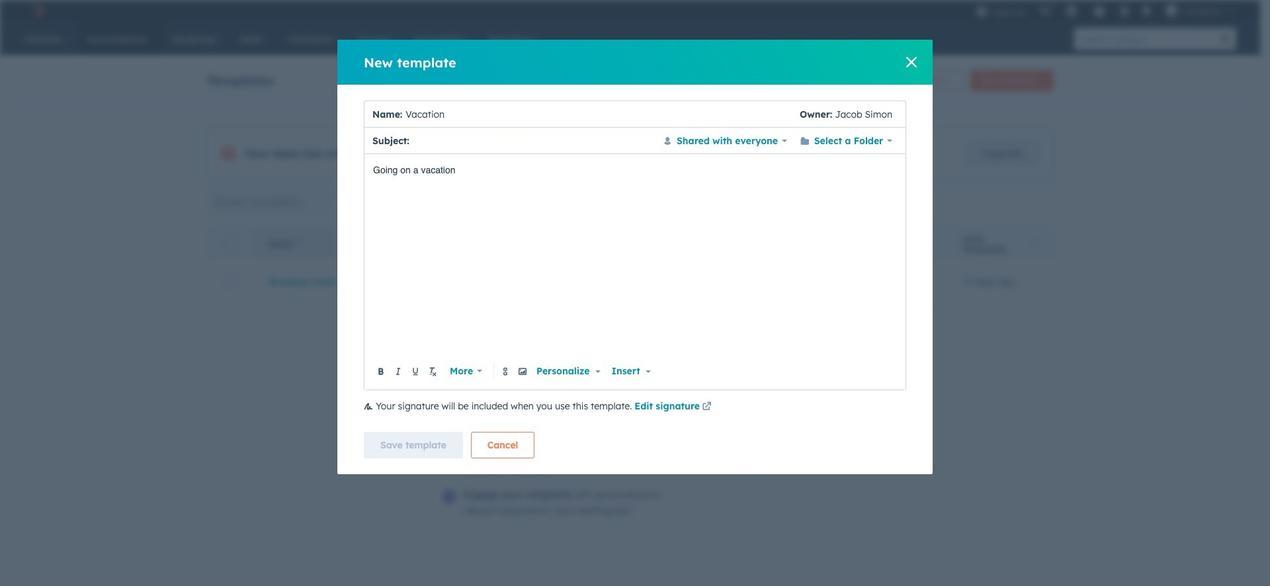 Task type: describe. For each thing, give the bounding box(es) containing it.
marketplaces image
[[1066, 6, 1078, 18]]

Search HubSpot search field
[[1075, 28, 1214, 50]]

close image
[[907, 57, 917, 67]]

jacob simon image
[[1166, 5, 1178, 17]]

2 link opens in a new window image from the top
[[702, 402, 712, 412]]

1 link opens in a new window image from the top
[[702, 400, 712, 416]]



Task type: vqa. For each thing, say whether or not it's contained in the screenshot.
Ascending sort. Press to sort descending. Element
yes



Task type: locate. For each thing, give the bounding box(es) containing it.
link opens in a new window image
[[702, 400, 712, 416], [702, 402, 712, 412]]

press to sort. element
[[1032, 239, 1037, 250]]

press to sort. image
[[1032, 239, 1037, 248]]

None text field
[[413, 133, 654, 149]]

Search search field
[[207, 189, 368, 215]]

ascending sort. press to sort descending. image
[[297, 239, 302, 248]]

menu
[[969, 0, 1245, 21]]

banner
[[207, 66, 1054, 91]]

ascending sort. press to sort descending. element
[[297, 239, 302, 250]]

dialog
[[337, 40, 933, 474]]

None text field
[[403, 101, 800, 127], [373, 162, 898, 361], [403, 101, 800, 127], [373, 162, 898, 361]]



